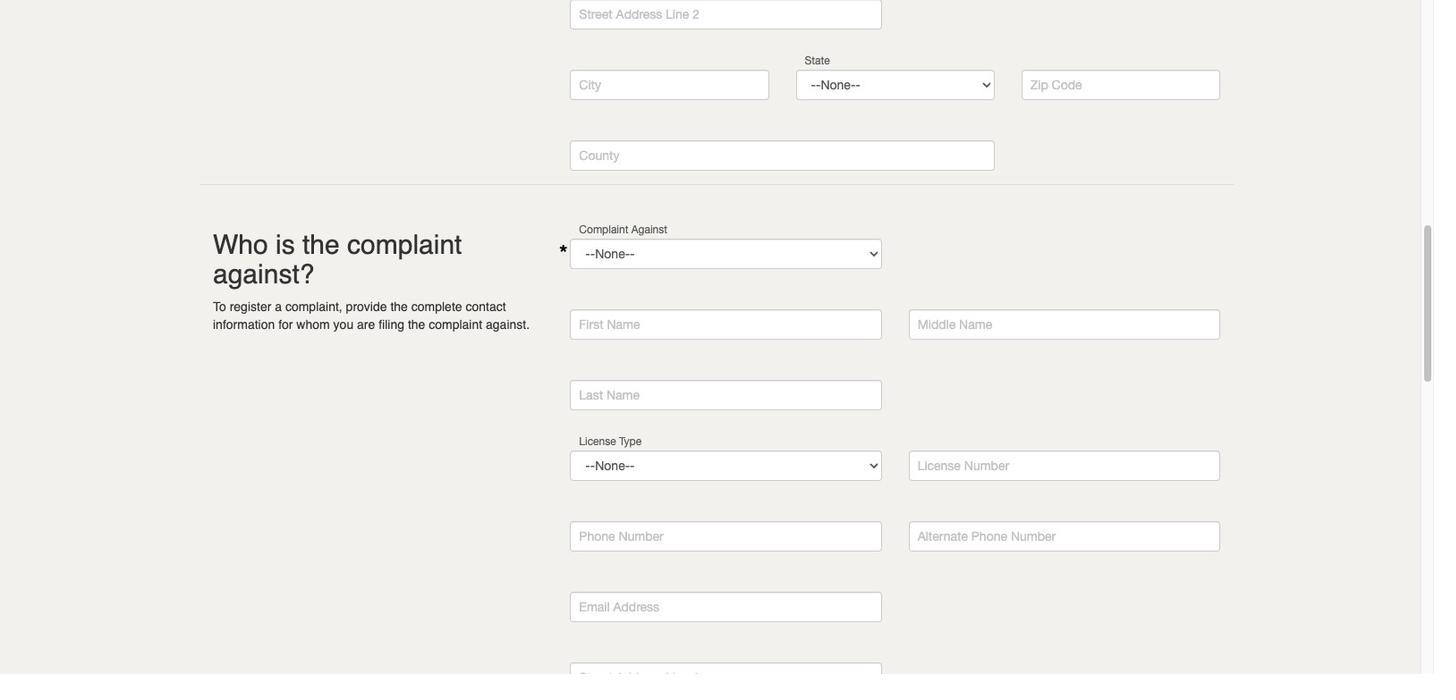 Task type: locate. For each thing, give the bounding box(es) containing it.
1 vertical spatial address
[[614, 601, 660, 615]]

first
[[579, 318, 604, 332]]

1 vertical spatial complaint
[[429, 318, 483, 332]]

City text field
[[571, 70, 769, 100]]

address
[[616, 7, 663, 21], [614, 601, 660, 615]]

license for license number
[[918, 459, 961, 473]]

number up 'email address'
[[619, 530, 664, 544]]

the up filing
[[391, 300, 408, 314]]

to register a complaint, provide the complete contact information for whom you are filing the complaint against.
[[213, 300, 530, 332]]

number down license number text field
[[1011, 530, 1056, 544]]

who is the complaint against?
[[213, 229, 462, 290]]

complaint inside who is the complaint against?
[[347, 229, 462, 260]]

1 horizontal spatial license
[[918, 459, 961, 473]]

license up alternate
[[918, 459, 961, 473]]

county
[[579, 149, 620, 163]]

phone
[[579, 530, 615, 544], [972, 530, 1008, 544]]

number up alternate phone number
[[965, 459, 1010, 473]]

street
[[579, 7, 613, 21]]

number
[[965, 459, 1010, 473], [619, 530, 664, 544], [1011, 530, 1056, 544]]

0 vertical spatial complaint
[[347, 229, 462, 260]]

License Number text field
[[909, 451, 1221, 482]]

the inside who is the complaint against?
[[303, 229, 340, 260]]

address left line
[[616, 7, 663, 21]]

0 horizontal spatial number
[[619, 530, 664, 544]]

email address
[[579, 601, 660, 615]]

name for first name
[[607, 318, 641, 332]]

last name
[[579, 388, 640, 403]]

1 horizontal spatial number
[[965, 459, 1010, 473]]

license for license type
[[579, 436, 616, 448]]

street address line 2
[[579, 7, 700, 21]]

you
[[334, 318, 354, 332]]

complaint
[[347, 229, 462, 260], [429, 318, 483, 332]]

provide
[[346, 300, 387, 314]]

1 vertical spatial license
[[918, 459, 961, 473]]

city
[[579, 78, 602, 92]]

Phone Number text field
[[571, 522, 882, 552]]

name right last
[[607, 388, 640, 403]]

address right email
[[614, 601, 660, 615]]

complaint down complete
[[429, 318, 483, 332]]

Email Address text field
[[571, 593, 882, 623]]

last
[[579, 388, 603, 403]]

alternate phone number
[[918, 530, 1056, 544]]

2
[[693, 7, 700, 21]]

filing
[[379, 318, 405, 332]]

1 horizontal spatial phone
[[972, 530, 1008, 544]]

0 vertical spatial license
[[579, 436, 616, 448]]

license
[[579, 436, 616, 448], [918, 459, 961, 473]]

information
[[213, 318, 275, 332]]

zip
[[1031, 78, 1049, 92]]

phone number
[[579, 530, 664, 544]]

name right first at left top
[[607, 318, 641, 332]]

name
[[607, 318, 641, 332], [960, 318, 993, 332], [607, 388, 640, 403]]

complaint up complete
[[347, 229, 462, 260]]

number for license number
[[965, 459, 1010, 473]]

0 vertical spatial the
[[303, 229, 340, 260]]

type
[[619, 436, 642, 448]]

name right middle
[[960, 318, 993, 332]]

1 vertical spatial the
[[391, 300, 408, 314]]

phone up email
[[579, 530, 615, 544]]

phone right alternate
[[972, 530, 1008, 544]]

0 horizontal spatial phone
[[579, 530, 615, 544]]

license left type
[[579, 436, 616, 448]]

first name
[[579, 318, 641, 332]]

0 vertical spatial address
[[616, 7, 663, 21]]

alternate
[[918, 530, 968, 544]]

are
[[357, 318, 375, 332]]

0 horizontal spatial license
[[579, 436, 616, 448]]

state
[[805, 55, 831, 67]]

the right is
[[303, 229, 340, 260]]

the right filing
[[408, 318, 426, 332]]

address for street
[[616, 7, 663, 21]]

Alternate Phone Number text field
[[909, 522, 1221, 552]]

whom
[[297, 318, 330, 332]]

the
[[303, 229, 340, 260], [391, 300, 408, 314], [408, 318, 426, 332]]



Task type: describe. For each thing, give the bounding box(es) containing it.
First Name text field
[[571, 310, 882, 340]]

2 phone from the left
[[972, 530, 1008, 544]]

email
[[579, 601, 610, 615]]

address for email
[[614, 601, 660, 615]]

complaint against
[[579, 224, 668, 236]]

name for last name
[[607, 388, 640, 403]]

2 vertical spatial the
[[408, 318, 426, 332]]

number for phone number
[[619, 530, 664, 544]]

Zip Code text field
[[1022, 70, 1221, 100]]

code
[[1052, 78, 1083, 92]]

1 phone from the left
[[579, 530, 615, 544]]

Middle Name text field
[[909, 310, 1221, 340]]

for
[[279, 318, 293, 332]]

complete
[[412, 300, 462, 314]]

is
[[276, 229, 295, 260]]

against.
[[486, 318, 530, 332]]

line
[[666, 7, 689, 21]]

Street Address Line 2 text field
[[571, 0, 882, 29]]

contact
[[466, 300, 506, 314]]

a
[[275, 300, 282, 314]]

zip code
[[1031, 78, 1083, 92]]

against?
[[213, 259, 315, 290]]

Street Address Line 1 text field
[[571, 663, 882, 675]]

license type
[[579, 436, 642, 448]]

license number
[[918, 459, 1010, 473]]

complaint
[[579, 224, 629, 236]]

middle
[[918, 318, 956, 332]]

to
[[213, 300, 226, 314]]

complaint inside to register a complaint, provide the complete contact information for whom you are filing the complaint against.
[[429, 318, 483, 332]]

register
[[230, 300, 272, 314]]

middle name
[[918, 318, 993, 332]]

County text field
[[571, 140, 995, 171]]

complaint,
[[285, 300, 343, 314]]

against
[[632, 224, 668, 236]]

who
[[213, 229, 268, 260]]

name for middle name
[[960, 318, 993, 332]]

2 horizontal spatial number
[[1011, 530, 1056, 544]]

Last Name text field
[[571, 380, 882, 411]]



Task type: vqa. For each thing, say whether or not it's contained in the screenshot.
Email
yes



